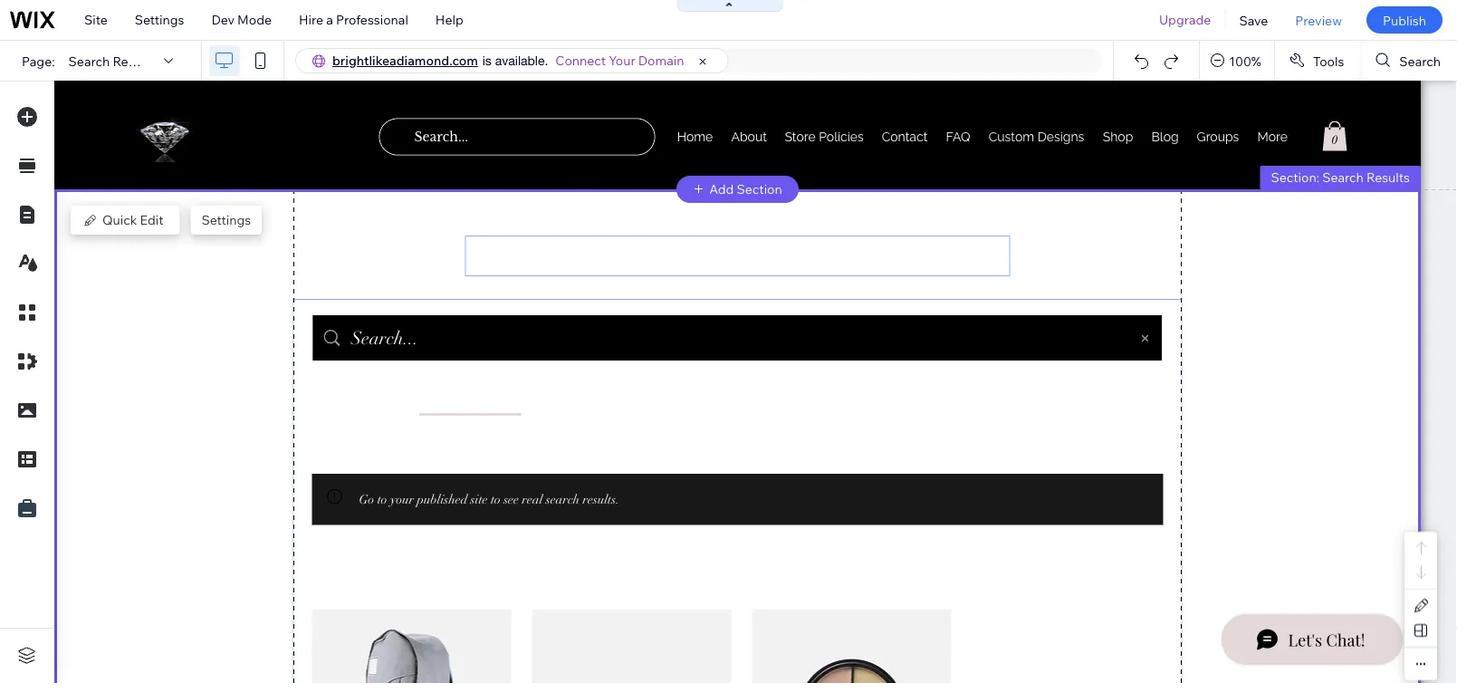 Task type: describe. For each thing, give the bounding box(es) containing it.
add section button
[[677, 176, 799, 203]]

search button
[[1362, 41, 1458, 81]]

dev
[[211, 12, 235, 28]]

section
[[737, 181, 783, 197]]

domain
[[639, 53, 684, 68]]

is available. connect your domain
[[483, 53, 684, 68]]

search results
[[68, 53, 156, 69]]

100% button
[[1201, 41, 1275, 81]]

1 horizontal spatial settings
[[202, 212, 251, 228]]

100%
[[1230, 53, 1262, 69]]

1 horizontal spatial search
[[1323, 169, 1364, 185]]

preview button
[[1282, 0, 1356, 40]]

upgrade
[[1160, 12, 1212, 28]]

available.
[[495, 53, 548, 68]]

save
[[1240, 12, 1269, 28]]

quick edit
[[102, 212, 164, 228]]

0 horizontal spatial settings
[[135, 12, 184, 28]]

dev mode
[[211, 12, 272, 28]]

0 vertical spatial results
[[113, 53, 156, 69]]

1 horizontal spatial results
[[1367, 169, 1411, 185]]

search for search
[[1400, 53, 1441, 69]]

is
[[483, 53, 492, 68]]

preview
[[1296, 12, 1343, 28]]

hire
[[299, 12, 324, 28]]

section: search results
[[1271, 169, 1411, 185]]



Task type: locate. For each thing, give the bounding box(es) containing it.
quick
[[102, 212, 137, 228]]

1 vertical spatial settings
[[202, 212, 251, 228]]

brightlikeadiamond.com
[[332, 53, 478, 68]]

edit
[[140, 212, 164, 228]]

add
[[710, 181, 734, 197]]

your
[[609, 53, 636, 68]]

connect
[[556, 53, 606, 68]]

mode
[[237, 12, 272, 28]]

hire a professional
[[299, 12, 408, 28]]

site
[[84, 12, 108, 28]]

search inside button
[[1400, 53, 1441, 69]]

help
[[436, 12, 464, 28]]

search
[[68, 53, 110, 69], [1400, 53, 1441, 69], [1323, 169, 1364, 185]]

search for search results
[[68, 53, 110, 69]]

professional
[[336, 12, 408, 28]]

0 horizontal spatial search
[[68, 53, 110, 69]]

save button
[[1226, 0, 1282, 40]]

tools button
[[1276, 41, 1361, 81]]

results
[[113, 53, 156, 69], [1367, 169, 1411, 185]]

1 vertical spatial results
[[1367, 169, 1411, 185]]

0 vertical spatial settings
[[135, 12, 184, 28]]

0 horizontal spatial results
[[113, 53, 156, 69]]

tools
[[1314, 53, 1345, 69]]

search right section:
[[1323, 169, 1364, 185]]

publish
[[1383, 12, 1427, 28]]

search down publish button
[[1400, 53, 1441, 69]]

settings right edit at the left of page
[[202, 212, 251, 228]]

settings up search results
[[135, 12, 184, 28]]

2 horizontal spatial search
[[1400, 53, 1441, 69]]

search down site
[[68, 53, 110, 69]]

section:
[[1271, 169, 1320, 185]]

publish button
[[1367, 6, 1443, 34]]

a
[[326, 12, 333, 28]]

settings
[[135, 12, 184, 28], [202, 212, 251, 228]]

add section
[[710, 181, 783, 197]]



Task type: vqa. For each thing, say whether or not it's contained in the screenshot.
https://jamespeterson1902.wixsite.com/my-site Connect Your Domain
no



